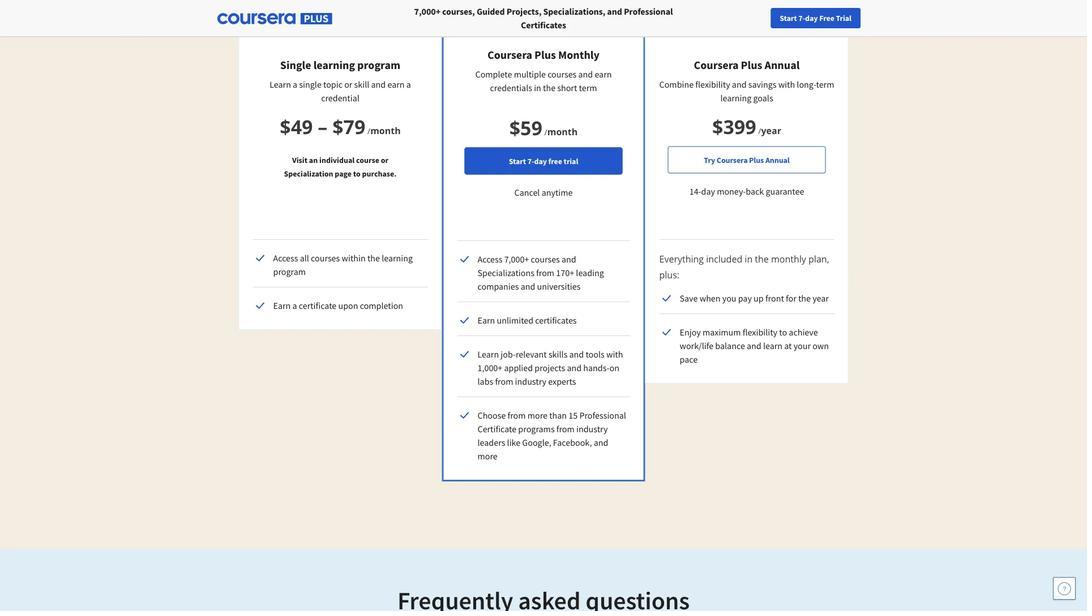 Task type: locate. For each thing, give the bounding box(es) containing it.
plus for monthly
[[535, 48, 556, 62]]

7,000+
[[414, 6, 441, 17], [505, 254, 529, 265]]

day
[[806, 13, 818, 23], [534, 156, 547, 166], [702, 186, 715, 197]]

most
[[524, 19, 539, 28]]

courses up short
[[548, 69, 577, 80]]

program up 'skill'
[[357, 58, 401, 72]]

combine flexibility and savings with long-term learning goals
[[660, 79, 835, 104]]

and down specializations at the top of the page
[[521, 281, 536, 292]]

earn a certificate upon completion
[[273, 300, 403, 312]]

0 horizontal spatial access
[[273, 253, 298, 264]]

0 vertical spatial day
[[806, 13, 818, 23]]

unlimited
[[497, 315, 534, 326]]

coursera for coursera plus monthly
[[488, 48, 533, 62]]

your right find
[[829, 13, 844, 23]]

1 horizontal spatial industry
[[577, 424, 608, 435]]

term inside combine flexibility and savings with long-term learning goals
[[817, 79, 835, 90]]

1 horizontal spatial /
[[545, 127, 548, 137]]

the
[[543, 82, 556, 93], [368, 253, 380, 264], [755, 253, 769, 265], [799, 293, 811, 304]]

0 vertical spatial flexibility
[[696, 79, 731, 90]]

topic
[[323, 79, 343, 90]]

start
[[780, 13, 797, 23], [509, 156, 526, 166]]

earn
[[273, 300, 291, 312], [478, 315, 495, 326]]

learn job-relevant skills and tools with 1,000+ applied projects and hands-on labs from industry experts
[[478, 349, 623, 387]]

experts
[[549, 376, 576, 387]]

from up facebook,
[[557, 424, 575, 435]]

to inside enjoy maximum flexibility to achieve work/life balance and learn at your own pace
[[780, 327, 787, 338]]

start for start 7-day free trial
[[509, 156, 526, 166]]

flexibility inside enjoy maximum flexibility to achieve work/life balance and learn at your own pace
[[743, 327, 778, 338]]

industry inside choose from more than 15 professional certificate programs from industry leaders like google, facebook, and more
[[577, 424, 608, 435]]

earn for $49
[[273, 300, 291, 312]]

and down monthly
[[579, 69, 593, 80]]

flexibility inside combine flexibility and savings with long-term learning goals
[[696, 79, 731, 90]]

facebook,
[[553, 437, 592, 449]]

month inside $49 – $79 / month
[[371, 124, 401, 137]]

1 horizontal spatial access
[[478, 254, 503, 265]]

industry down applied
[[515, 376, 547, 387]]

combine
[[660, 79, 694, 90]]

an
[[309, 155, 318, 165]]

in
[[534, 82, 541, 93], [745, 253, 753, 265]]

1 horizontal spatial learning
[[382, 253, 413, 264]]

and inside combine flexibility and savings with long-term learning goals
[[732, 79, 747, 90]]

your
[[829, 13, 844, 23], [794, 340, 811, 352]]

cancel
[[515, 187, 540, 199]]

1 horizontal spatial term
[[817, 79, 835, 90]]

most popular
[[524, 19, 564, 28]]

tools
[[586, 349, 605, 360]]

free
[[549, 156, 562, 166]]

courses for multiple
[[548, 69, 577, 80]]

to up at
[[780, 327, 787, 338]]

1 vertical spatial start
[[509, 156, 526, 166]]

own
[[813, 340, 829, 352]]

to right page
[[353, 169, 361, 179]]

0 horizontal spatial flexibility
[[696, 79, 731, 90]]

1 vertical spatial to
[[780, 327, 787, 338]]

0 horizontal spatial earn
[[273, 300, 291, 312]]

in down multiple
[[534, 82, 541, 93]]

start left find
[[780, 13, 797, 23]]

trial
[[564, 156, 579, 166]]

earn inside the complete multiple courses and earn credentials in the short term
[[595, 69, 612, 80]]

1 horizontal spatial in
[[745, 253, 753, 265]]

0 horizontal spatial more
[[478, 451, 498, 462]]

earn right 'skill'
[[388, 79, 405, 90]]

1 horizontal spatial 7-
[[799, 13, 806, 23]]

courses right all
[[311, 253, 340, 264]]

the left short
[[543, 82, 556, 93]]

a left the certificate in the left of the page
[[293, 300, 297, 312]]

1 horizontal spatial 7,000+
[[505, 254, 529, 265]]

1 vertical spatial with
[[607, 349, 623, 360]]

completion
[[360, 300, 403, 312]]

or inside visit an individual course or specialization page to purchase.
[[381, 155, 389, 165]]

coursera up combine flexibility and savings with long-term learning goals
[[694, 58, 739, 72]]

1 vertical spatial professional
[[580, 410, 626, 421]]

plus
[[535, 48, 556, 62], [741, 58, 763, 72], [750, 155, 764, 165]]

learn inside 'learn a single topic or skill and earn a credential'
[[270, 79, 291, 90]]

you
[[723, 293, 737, 304]]

multiple
[[514, 69, 546, 80]]

7,000+ courses, guided projects, specializations, and professional certificates
[[414, 6, 673, 31]]

flexibility right combine on the top of page
[[696, 79, 731, 90]]

access up specializations at the top of the page
[[478, 254, 503, 265]]

coursera inside button
[[717, 155, 748, 165]]

plus up multiple
[[535, 48, 556, 62]]

professional inside the 7,000+ courses, guided projects, specializations, and professional certificates
[[624, 6, 673, 17]]

/ inside $59 / month
[[545, 127, 548, 137]]

and down coursera plus annual
[[732, 79, 747, 90]]

$399 / year
[[713, 113, 782, 140]]

learning up topic
[[314, 58, 355, 72]]

0 vertical spatial with
[[779, 79, 795, 90]]

1 horizontal spatial year
[[813, 293, 829, 304]]

with up on
[[607, 349, 623, 360]]

and inside enjoy maximum flexibility to achieve work/life balance and learn at your own pace
[[747, 340, 762, 352]]

0 horizontal spatial your
[[794, 340, 811, 352]]

start up cancel
[[509, 156, 526, 166]]

balance
[[716, 340, 745, 352]]

annual inside button
[[766, 155, 790, 165]]

and inside 'learn a single topic or skill and earn a credential'
[[371, 79, 386, 90]]

1 vertical spatial more
[[478, 451, 498, 462]]

1 horizontal spatial flexibility
[[743, 327, 778, 338]]

from up 'universities'
[[537, 267, 555, 279]]

complete multiple courses and earn credentials in the short term
[[476, 69, 612, 93]]

day for free
[[534, 156, 547, 166]]

0 vertical spatial professional
[[624, 6, 673, 17]]

or for topic
[[345, 79, 353, 90]]

2 vertical spatial day
[[702, 186, 715, 197]]

or inside 'learn a single topic or skill and earn a credential'
[[345, 79, 353, 90]]

1 horizontal spatial earn
[[595, 69, 612, 80]]

2 horizontal spatial learning
[[721, 92, 752, 104]]

0 horizontal spatial day
[[534, 156, 547, 166]]

month
[[371, 124, 401, 137], [548, 125, 578, 138]]

0 horizontal spatial start
[[509, 156, 526, 166]]

None search field
[[156, 7, 428, 30]]

free
[[820, 13, 835, 23]]

purchase.
[[362, 169, 397, 179]]

relevant
[[516, 349, 547, 360]]

/ inside $399 / year
[[759, 125, 762, 136]]

0 horizontal spatial year
[[762, 124, 782, 137]]

everything
[[660, 253, 704, 265]]

month inside $59 / month
[[548, 125, 578, 138]]

annual up guarantee
[[766, 155, 790, 165]]

or for course
[[381, 155, 389, 165]]

0 horizontal spatial to
[[353, 169, 361, 179]]

courses inside the complete multiple courses and earn credentials in the short term
[[548, 69, 577, 80]]

7- left find
[[799, 13, 806, 23]]

1 vertical spatial 7,000+
[[505, 254, 529, 265]]

1 vertical spatial 7-
[[528, 156, 534, 166]]

earn
[[595, 69, 612, 80], [388, 79, 405, 90]]

from right the labs
[[495, 376, 513, 387]]

14-
[[690, 186, 702, 197]]

plus up back
[[750, 155, 764, 165]]

0 vertical spatial learn
[[270, 79, 291, 90]]

courses inside access 7,000+ courses and specializations from 170+ leading companies and universities
[[531, 254, 560, 265]]

7,000+ left courses, at the left of the page
[[414, 6, 441, 17]]

from
[[537, 267, 555, 279], [495, 376, 513, 387], [508, 410, 526, 421], [557, 424, 575, 435]]

2 vertical spatial learning
[[382, 253, 413, 264]]

1 horizontal spatial start
[[780, 13, 797, 23]]

learning inside "access all courses within the learning program"
[[382, 253, 413, 264]]

the inside the complete multiple courses and earn credentials in the short term
[[543, 82, 556, 93]]

course
[[356, 155, 379, 165]]

year right for
[[813, 293, 829, 304]]

industry inside learn job-relevant skills and tools with 1,000+ applied projects and hands-on labs from industry experts
[[515, 376, 547, 387]]

with left long-
[[779, 79, 795, 90]]

more down leaders
[[478, 451, 498, 462]]

0 vertical spatial 7-
[[799, 13, 806, 23]]

your down achieve
[[794, 340, 811, 352]]

a
[[293, 79, 297, 90], [407, 79, 411, 90], [293, 300, 297, 312]]

/ right $79
[[368, 125, 371, 136]]

from inside access 7,000+ courses and specializations from 170+ leading companies and universities
[[537, 267, 555, 279]]

0 horizontal spatial 7-
[[528, 156, 534, 166]]

0 vertical spatial 7,000+
[[414, 6, 441, 17]]

0 horizontal spatial term
[[579, 82, 597, 93]]

achieve
[[789, 327, 818, 338]]

1 horizontal spatial program
[[357, 58, 401, 72]]

access for access all courses within the learning program
[[273, 253, 298, 264]]

and
[[607, 6, 622, 17], [579, 69, 593, 80], [371, 79, 386, 90], [732, 79, 747, 90], [562, 254, 576, 265], [521, 281, 536, 292], [747, 340, 762, 352], [570, 349, 584, 360], [567, 363, 582, 374], [594, 437, 609, 449]]

annual up the savings on the right of the page
[[765, 58, 800, 72]]

1 horizontal spatial month
[[548, 125, 578, 138]]

in right included
[[745, 253, 753, 265]]

0 horizontal spatial with
[[607, 349, 623, 360]]

learn inside learn job-relevant skills and tools with 1,000+ applied projects and hands-on labs from industry experts
[[478, 349, 499, 360]]

courses up 170+
[[531, 254, 560, 265]]

$59 / month
[[510, 114, 578, 141]]

0 horizontal spatial /
[[368, 125, 371, 136]]

flexibility
[[696, 79, 731, 90], [743, 327, 778, 338]]

flexibility up the 'learn'
[[743, 327, 778, 338]]

the right within
[[368, 253, 380, 264]]

and left the 'learn'
[[747, 340, 762, 352]]

earn left the certificate in the left of the page
[[273, 300, 291, 312]]

more up the programs
[[528, 410, 548, 421]]

170+
[[556, 267, 574, 279]]

learn for learn a single topic or skill and earn a credential
[[270, 79, 291, 90]]

1 vertical spatial flexibility
[[743, 327, 778, 338]]

industry down '15' in the right bottom of the page
[[577, 424, 608, 435]]

/ for $59
[[545, 127, 548, 137]]

skills
[[549, 349, 568, 360]]

1 vertical spatial learn
[[478, 349, 499, 360]]

1 vertical spatial industry
[[577, 424, 608, 435]]

month up course
[[371, 124, 401, 137]]

0 horizontal spatial 7,000+
[[414, 6, 441, 17]]

0 vertical spatial or
[[345, 79, 353, 90]]

access inside "access all courses within the learning program"
[[273, 253, 298, 264]]

1 vertical spatial annual
[[766, 155, 790, 165]]

or up purchase.
[[381, 155, 389, 165]]

money-
[[717, 186, 746, 197]]

within
[[342, 253, 366, 264]]

1 vertical spatial day
[[534, 156, 547, 166]]

for
[[786, 293, 797, 304]]

up
[[754, 293, 764, 304]]

access left all
[[273, 253, 298, 264]]

learn up 1,000+
[[478, 349, 499, 360]]

/ right $399
[[759, 125, 762, 136]]

1 vertical spatial in
[[745, 253, 753, 265]]

plus up the savings on the right of the page
[[741, 58, 763, 72]]

0 vertical spatial year
[[762, 124, 782, 137]]

industry
[[515, 376, 547, 387], [577, 424, 608, 435]]

learn
[[764, 340, 783, 352]]

7,000+ up specializations at the top of the page
[[505, 254, 529, 265]]

coursera up complete
[[488, 48, 533, 62]]

0 horizontal spatial learn
[[270, 79, 291, 90]]

specializations,
[[543, 6, 606, 17]]

coursera right try
[[717, 155, 748, 165]]

7-
[[799, 13, 806, 23], [528, 156, 534, 166]]

0 horizontal spatial industry
[[515, 376, 547, 387]]

month up free
[[548, 125, 578, 138]]

access all courses within the learning program
[[273, 253, 413, 278]]

/ right $59
[[545, 127, 548, 137]]

1 vertical spatial program
[[273, 266, 306, 278]]

trial
[[836, 13, 852, 23]]

on
[[610, 363, 620, 374]]

the left 'monthly'
[[755, 253, 769, 265]]

or left 'skill'
[[345, 79, 353, 90]]

like
[[507, 437, 521, 449]]

1 horizontal spatial or
[[381, 155, 389, 165]]

to inside visit an individual course or specialization page to purchase.
[[353, 169, 361, 179]]

specialization
[[284, 169, 333, 179]]

1 vertical spatial your
[[794, 340, 811, 352]]

goals
[[754, 92, 774, 104]]

program inside "access all courses within the learning program"
[[273, 266, 306, 278]]

cancel anytime
[[515, 187, 573, 199]]

7- left free
[[528, 156, 534, 166]]

1 horizontal spatial more
[[528, 410, 548, 421]]

0 horizontal spatial or
[[345, 79, 353, 90]]

0 vertical spatial start
[[780, 13, 797, 23]]

start for start 7-day free trial
[[780, 13, 797, 23]]

day for free
[[806, 13, 818, 23]]

0 horizontal spatial month
[[371, 124, 401, 137]]

certificate
[[299, 300, 337, 312]]

program down all
[[273, 266, 306, 278]]

0 horizontal spatial learning
[[314, 58, 355, 72]]

and right specializations,
[[607, 6, 622, 17]]

leaders
[[478, 437, 506, 449]]

term
[[817, 79, 835, 90], [579, 82, 597, 93]]

1 horizontal spatial earn
[[478, 315, 495, 326]]

courses for all
[[311, 253, 340, 264]]

a left single
[[293, 79, 297, 90]]

0 horizontal spatial earn
[[388, 79, 405, 90]]

7,000+ inside the 7,000+ courses, guided projects, specializations, and professional certificates
[[414, 6, 441, 17]]

0 vertical spatial your
[[829, 13, 844, 23]]

find
[[813, 13, 828, 23]]

work/life
[[680, 340, 714, 352]]

to
[[353, 169, 361, 179], [780, 327, 787, 338]]

0 horizontal spatial program
[[273, 266, 306, 278]]

learning right within
[[382, 253, 413, 264]]

and right 'skill'
[[371, 79, 386, 90]]

0 vertical spatial industry
[[515, 376, 547, 387]]

the inside "access all courses within the learning program"
[[368, 253, 380, 264]]

annual
[[765, 58, 800, 72], [766, 155, 790, 165]]

1 vertical spatial learning
[[721, 92, 752, 104]]

0 vertical spatial in
[[534, 82, 541, 93]]

1 horizontal spatial with
[[779, 79, 795, 90]]

specializations
[[478, 267, 535, 279]]

courses inside "access all courses within the learning program"
[[311, 253, 340, 264]]

learning inside combine flexibility and savings with long-term learning goals
[[721, 92, 752, 104]]

coursera plus monthly
[[488, 48, 600, 62]]

learn down single
[[270, 79, 291, 90]]

earn down monthly
[[595, 69, 612, 80]]

1 vertical spatial earn
[[478, 315, 495, 326]]

0 horizontal spatial in
[[534, 82, 541, 93]]

0 vertical spatial to
[[353, 169, 361, 179]]

earn left unlimited
[[478, 315, 495, 326]]

2 horizontal spatial /
[[759, 125, 762, 136]]

1 vertical spatial or
[[381, 155, 389, 165]]

year down goals on the top right of page
[[762, 124, 782, 137]]

learning left goals on the top right of page
[[721, 92, 752, 104]]

1 horizontal spatial to
[[780, 327, 787, 338]]

2 horizontal spatial day
[[806, 13, 818, 23]]

0 vertical spatial earn
[[273, 300, 291, 312]]

–
[[318, 113, 328, 140]]

job-
[[501, 349, 516, 360]]

and right facebook,
[[594, 437, 609, 449]]

1 horizontal spatial learn
[[478, 349, 499, 360]]

0 vertical spatial learning
[[314, 58, 355, 72]]

access 7,000+ courses and specializations from 170+ leading companies and universities
[[478, 254, 604, 292]]

access inside access 7,000+ courses and specializations from 170+ leading companies and universities
[[478, 254, 503, 265]]



Task type: vqa. For each thing, say whether or not it's contained in the screenshot.
the right EXCEL
no



Task type: describe. For each thing, give the bounding box(es) containing it.
leading
[[576, 267, 604, 279]]

projects,
[[507, 6, 542, 17]]

help center image
[[1058, 582, 1072, 596]]

/ inside $49 – $79 / month
[[368, 125, 371, 136]]

/ for $399
[[759, 125, 762, 136]]

pace
[[680, 354, 698, 365]]

coursera for coursera plus annual
[[694, 58, 739, 72]]

single learning program
[[280, 58, 401, 72]]

enjoy maximum flexibility to achieve work/life balance and learn at your own pace
[[680, 327, 829, 365]]

in inside the complete multiple courses and earn credentials in the short term
[[534, 82, 541, 93]]

learn for learn job-relevant skills and tools with 1,000+ applied projects and hands-on labs from industry experts
[[478, 349, 499, 360]]

find your new career
[[813, 13, 884, 23]]

earn inside 'learn a single topic or skill and earn a credential'
[[388, 79, 405, 90]]

0 vertical spatial annual
[[765, 58, 800, 72]]

visit
[[292, 155, 308, 165]]

with inside combine flexibility and savings with long-term learning goals
[[779, 79, 795, 90]]

1 vertical spatial year
[[813, 293, 829, 304]]

and up 170+
[[562, 254, 576, 265]]

7,000+ inside access 7,000+ courses and specializations from 170+ leading companies and universities
[[505, 254, 529, 265]]

single
[[299, 79, 322, 90]]

$49 – $79 / month
[[280, 113, 401, 140]]

$79
[[333, 113, 366, 140]]

term inside the complete multiple courses and earn credentials in the short term
[[579, 82, 597, 93]]

maximum
[[703, 327, 741, 338]]

professional inside choose from more than 15 professional certificate programs from industry leaders like google, facebook, and more
[[580, 410, 626, 421]]

all
[[300, 253, 309, 264]]

certificates
[[536, 315, 577, 326]]

a right 'skill'
[[407, 79, 411, 90]]

0 vertical spatial more
[[528, 410, 548, 421]]

page
[[335, 169, 352, 179]]

anytime
[[542, 187, 573, 199]]

savings
[[749, 79, 777, 90]]

plus for annual
[[741, 58, 763, 72]]

choose from more than 15 professional certificate programs from industry leaders like google, facebook, and more
[[478, 410, 626, 462]]

1,000+
[[478, 363, 503, 374]]

1 horizontal spatial day
[[702, 186, 715, 197]]

included
[[707, 253, 743, 265]]

projects
[[535, 363, 565, 374]]

upon
[[338, 300, 358, 312]]

front
[[766, 293, 784, 304]]

and left the 'tools'
[[570, 349, 584, 360]]

and inside the 7,000+ courses, guided projects, specializations, and professional certificates
[[607, 6, 622, 17]]

back
[[746, 186, 764, 197]]

7- for free
[[799, 13, 806, 23]]

popular
[[540, 19, 564, 28]]

certificates
[[521, 19, 566, 31]]

access for access 7,000+ courses and specializations from 170+ leading companies and universities
[[478, 254, 503, 265]]

courses for 7,000+
[[531, 254, 560, 265]]

start 7-day free trial
[[509, 156, 579, 166]]

try coursera plus annual button
[[668, 146, 826, 174]]

hands-
[[584, 363, 610, 374]]

7- for free
[[528, 156, 534, 166]]

courses,
[[442, 6, 475, 17]]

0 vertical spatial program
[[357, 58, 401, 72]]

plus inside button
[[750, 155, 764, 165]]

choose
[[478, 410, 506, 421]]

start 7-day free trial button
[[771, 8, 861, 28]]

at
[[785, 340, 792, 352]]

15
[[569, 410, 578, 421]]

pay
[[739, 293, 752, 304]]

labs
[[478, 376, 494, 387]]

google,
[[522, 437, 552, 449]]

universities
[[537, 281, 581, 292]]

applied
[[504, 363, 533, 374]]

from up certificate
[[508, 410, 526, 421]]

guided
[[477, 6, 505, 17]]

your inside enjoy maximum flexibility to achieve work/life balance and learn at your own pace
[[794, 340, 811, 352]]

in inside 'everything included in the monthly plan, plus:'
[[745, 253, 753, 265]]

credentials
[[490, 82, 532, 93]]

14-day money-back guarantee
[[690, 186, 805, 197]]

complete
[[476, 69, 512, 80]]

single
[[280, 58, 311, 72]]

$59
[[510, 114, 543, 141]]

$399
[[713, 113, 757, 140]]

programs
[[519, 424, 555, 435]]

with inside learn job-relevant skills and tools with 1,000+ applied projects and hands-on labs from industry experts
[[607, 349, 623, 360]]

and inside choose from more than 15 professional certificate programs from industry leaders like google, facebook, and more
[[594, 437, 609, 449]]

$49
[[280, 113, 313, 140]]

coursera plus image
[[218, 13, 333, 24]]

long-
[[797, 79, 817, 90]]

career
[[862, 13, 884, 23]]

1 horizontal spatial your
[[829, 13, 844, 23]]

the inside 'everything included in the monthly plan, plus:'
[[755, 253, 769, 265]]

earn for $59
[[478, 315, 495, 326]]

visit an individual course or specialization page to purchase.
[[284, 155, 397, 179]]

start 7-day free trial button
[[465, 148, 623, 175]]

the right for
[[799, 293, 811, 304]]

and inside the complete multiple courses and earn credentials in the short term
[[579, 69, 593, 80]]

companies
[[478, 281, 519, 292]]

monthly
[[559, 48, 600, 62]]

from inside learn job-relevant skills and tools with 1,000+ applied projects and hands-on labs from industry experts
[[495, 376, 513, 387]]

monthly
[[772, 253, 807, 265]]

certificate
[[478, 424, 517, 435]]

learn a single topic or skill and earn a credential
[[270, 79, 411, 104]]

a for earn a certificate upon completion
[[293, 300, 297, 312]]

plus:
[[660, 269, 680, 281]]

enjoy
[[680, 327, 701, 338]]

skill
[[354, 79, 370, 90]]

a for learn a single topic or skill and earn a credential
[[293, 79, 297, 90]]

save
[[680, 293, 698, 304]]

year inside $399 / year
[[762, 124, 782, 137]]

try
[[704, 155, 716, 165]]

everything included in the monthly plan, plus:
[[660, 253, 830, 281]]

new
[[846, 13, 861, 23]]

and up experts
[[567, 363, 582, 374]]

short
[[558, 82, 577, 93]]



